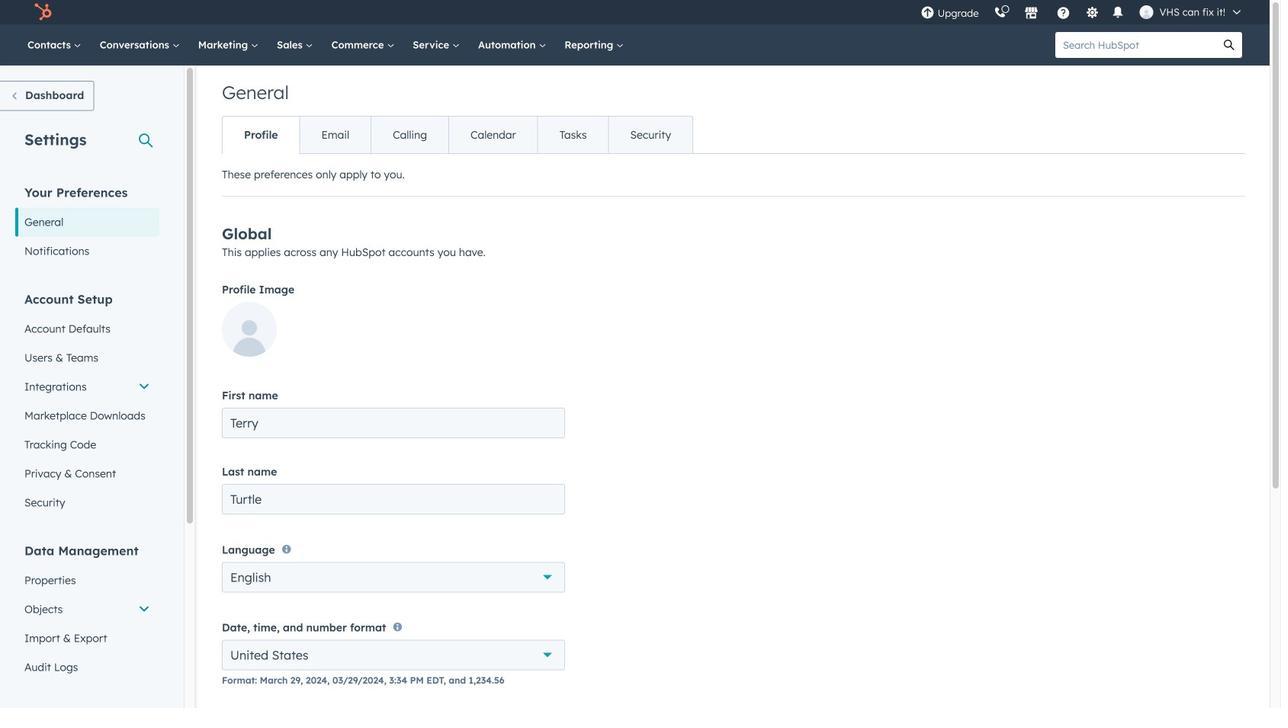 Task type: describe. For each thing, give the bounding box(es) containing it.
account setup element
[[15, 291, 159, 517]]

your preferences element
[[15, 184, 159, 266]]

marketplaces image
[[1025, 7, 1038, 21]]

data management element
[[15, 543, 159, 682]]



Task type: locate. For each thing, give the bounding box(es) containing it.
Search HubSpot search field
[[1055, 32, 1216, 58]]

navigation
[[222, 116, 693, 154]]

terry turtle image
[[1140, 5, 1154, 19]]

menu
[[913, 0, 1251, 24]]

None text field
[[222, 408, 565, 439], [222, 484, 565, 515], [222, 408, 565, 439], [222, 484, 565, 515]]



Task type: vqa. For each thing, say whether or not it's contained in the screenshot.
menu
yes



